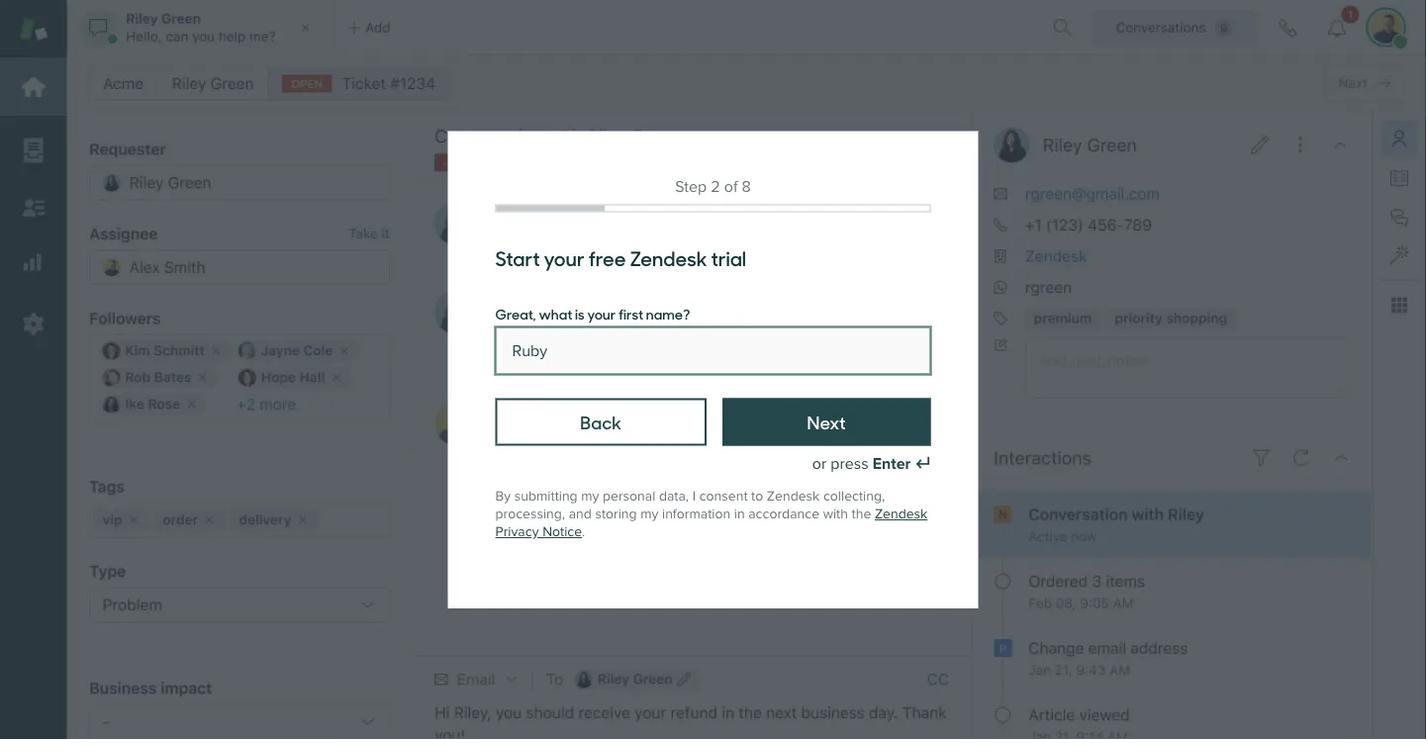 Task type: describe. For each thing, give the bounding box(es) containing it.
with
[[823, 506, 848, 522]]

next button
[[722, 398, 931, 446]]

2
[[711, 177, 720, 196]]

1 horizontal spatial your
[[587, 303, 616, 323]]

or
[[812, 454, 827, 473]]

product ui image
[[0, 0, 1426, 739]]

collecting,
[[823, 488, 885, 504]]

zendesk privacy notice
[[495, 506, 928, 540]]

submitting
[[514, 488, 578, 504]]

zendesk inside the zendesk privacy notice
[[875, 506, 928, 522]]

processing,
[[495, 506, 565, 522]]

1 horizontal spatial my
[[641, 506, 659, 522]]

and
[[569, 506, 592, 522]]

notice
[[542, 524, 582, 540]]

0 horizontal spatial my
[[581, 488, 599, 504]]

enter
[[873, 454, 911, 473]]

0 horizontal spatial zendesk
[[630, 244, 707, 271]]

first
[[619, 303, 643, 323]]

or press enter
[[812, 454, 911, 473]]

by submitting my personal data, i consent to zendesk collecting, processing, and storing my information in accordance with the
[[495, 488, 885, 522]]

step
[[675, 177, 707, 196]]

start
[[495, 244, 540, 271]]

great, what is your first name?
[[495, 303, 690, 323]]

to
[[751, 488, 763, 504]]

accordance
[[748, 506, 819, 522]]

the
[[852, 506, 871, 522]]

name?
[[646, 303, 690, 323]]

information
[[662, 506, 731, 522]]



Task type: locate. For each thing, give the bounding box(es) containing it.
my
[[581, 488, 599, 504], [641, 506, 659, 522]]

personal
[[603, 488, 655, 504]]

of
[[724, 177, 738, 196]]

zendesk up the name?
[[630, 244, 707, 271]]

press
[[831, 454, 869, 473]]

i
[[692, 488, 696, 504]]

is
[[575, 303, 585, 323]]

zendesk up accordance
[[767, 488, 820, 504]]

0 vertical spatial my
[[581, 488, 599, 504]]

1 vertical spatial your
[[587, 303, 616, 323]]

back button
[[495, 398, 706, 446]]

1 vertical spatial zendesk
[[767, 488, 820, 504]]

back
[[580, 409, 621, 434]]

0 vertical spatial zendesk
[[630, 244, 707, 271]]

zendesk inside by submitting my personal data, i consent to zendesk collecting, processing, and storing my information in accordance with the
[[767, 488, 820, 504]]

2 vertical spatial zendesk
[[875, 506, 928, 522]]

my up the and
[[581, 488, 599, 504]]

great,
[[495, 303, 536, 323]]

0 vertical spatial your
[[544, 244, 585, 271]]

0 horizontal spatial your
[[544, 244, 585, 271]]

zendesk
[[630, 244, 707, 271], [767, 488, 820, 504], [875, 506, 928, 522]]

free
[[589, 244, 626, 271]]

1 vertical spatial my
[[641, 506, 659, 522]]

start your free zendesk trial
[[495, 244, 746, 271]]

consent
[[699, 488, 748, 504]]

storing
[[595, 506, 637, 522]]

8
[[742, 177, 751, 196]]

enter image
[[915, 455, 931, 471]]

next
[[807, 409, 846, 434]]

1 horizontal spatial zendesk
[[767, 488, 820, 504]]

trial
[[711, 244, 746, 271]]

by
[[495, 488, 511, 504]]

your right is
[[587, 303, 616, 323]]

in
[[734, 506, 745, 522]]

my down "personal"
[[641, 506, 659, 522]]

privacy
[[495, 524, 539, 540]]

data,
[[659, 488, 689, 504]]

.
[[582, 524, 585, 540]]

2 horizontal spatial zendesk
[[875, 506, 928, 522]]

zendesk right the
[[875, 506, 928, 522]]

step 2 of 8
[[675, 177, 751, 196]]

your
[[544, 244, 585, 271], [587, 303, 616, 323]]

your left the free
[[544, 244, 585, 271]]

Great, what is your first name? text field
[[495, 327, 931, 374]]

what
[[539, 303, 572, 323]]

zendesk privacy notice link
[[495, 506, 928, 540]]



Task type: vqa. For each thing, say whether or not it's contained in the screenshot.
with
yes



